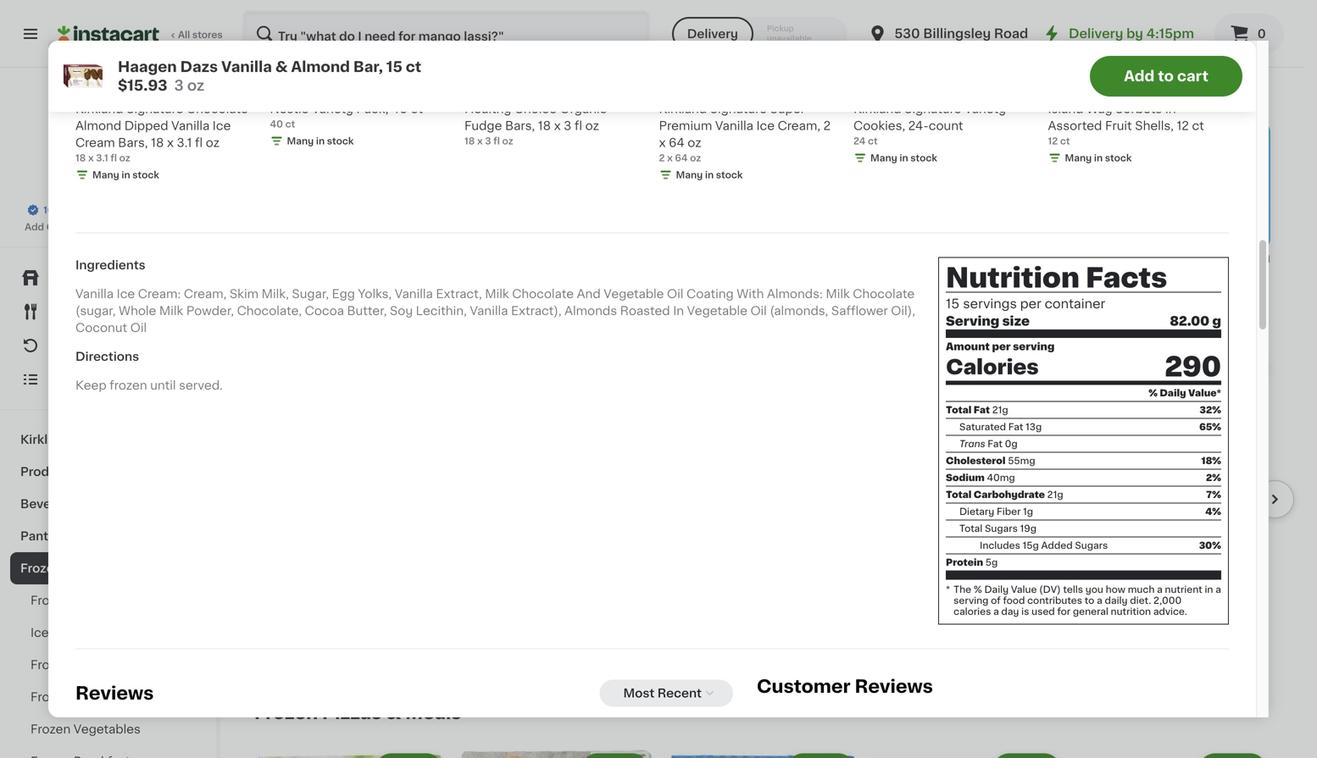 Task type: vqa. For each thing, say whether or not it's contained in the screenshot.
18%
yes



Task type: locate. For each thing, give the bounding box(es) containing it.
many in stock down 24-
[[870, 153, 937, 163]]

ice up frozen snacks
[[31, 627, 49, 639]]

0 vertical spatial cream,
[[778, 120, 820, 132]]

24
[[854, 137, 866, 146]]

view more link for on sale now
[[1195, 302, 1271, 319]]

3.1
[[177, 137, 192, 149], [96, 153, 108, 163]]

many in stock
[[287, 137, 354, 146], [870, 153, 937, 163], [1065, 153, 1132, 163], [92, 170, 159, 180], [676, 170, 743, 180]]

buy up you
[[1083, 573, 1102, 583]]

buy it again link
[[10, 329, 206, 363]]

signature up the count
[[904, 103, 962, 115]]

ct down the nestle
[[285, 120, 295, 129]]

to up general
[[1085, 596, 1095, 605]]

a down of
[[993, 607, 999, 616]]

18 up satisfaction
[[75, 153, 86, 163]]

1 vertical spatial fat
[[1008, 422, 1023, 432]]

egg
[[332, 288, 355, 300]]

1 vertical spatial total
[[946, 490, 972, 500]]

0 horizontal spatial bars,
[[118, 137, 148, 149]]

0 vertical spatial oil
[[667, 288, 683, 300]]

costco inside add costco membership to save link
[[46, 222, 81, 232]]

15 inside haagen dazs vanilla & almond bar, 15 ct $15.93 3 oz
[[386, 60, 402, 74]]

many in stock for nestle variety pack, 40 ct
[[287, 137, 354, 146]]

bars, down choice on the left of page
[[505, 120, 535, 132]]

vanilla inside haagen dazs vanilla & almond bar, 15 ct
[[1160, 588, 1198, 600]]

0 button
[[1215, 14, 1284, 54]]

$ 13 67
[[79, 81, 118, 98]]

2 1, from the left
[[1104, 573, 1111, 583]]

added
[[1041, 541, 1073, 550]]

dazs down $3.50
[[1127, 588, 1157, 600]]

1, up "pierre" at the right of the page
[[898, 573, 905, 583]]

2 horizontal spatial buy
[[1083, 573, 1102, 583]]

2 get from the left
[[1113, 573, 1129, 583]]

dazs for haagen dazs vanilla & almond bar, 15 ct $15.93 3 oz
[[180, 60, 218, 74]]

carbohydrate
[[974, 490, 1045, 500]]

costco inside the costco link
[[86, 169, 130, 181]]

vegetable up roasted
[[604, 288, 664, 300]]

count
[[929, 120, 963, 132]]

signature
[[126, 103, 183, 115], [710, 103, 767, 115], [904, 103, 962, 115], [74, 434, 133, 446]]

0 horizontal spatial 3.1
[[96, 153, 108, 163]]

vanilla ice cream: cream, skim milk, sugar, egg yolks, vanilla extract, milk chocolate and vegetable oil coating with almonds: milk chocolate (sugar, whole milk powder, chocolate, cocoa butter, soy lecithin, vanilla extract), almonds roasted in vegetable oil (almonds, safflower oil), coconut oil
[[75, 288, 915, 334]]

signature for dipped
[[126, 103, 183, 115]]

21g for total fat 21g
[[992, 405, 1008, 415]]

cocoa
[[305, 305, 344, 317]]

0 vertical spatial view more
[[1195, 304, 1259, 316]]

1 horizontal spatial off
[[1162, 573, 1176, 583]]

0 vertical spatial total
[[946, 405, 972, 415]]

bar, inside haagen dazs vanilla & almond bar, 15 ct $15.93 3 oz
[[353, 60, 383, 74]]

2 add button from the left
[[1200, 352, 1265, 383]]

get
[[907, 573, 923, 583], [1113, 573, 1129, 583]]

1 horizontal spatial in
[[1165, 103, 1176, 115]]

again
[[86, 340, 119, 352]]

2 view more from the top
[[1195, 707, 1259, 719]]

haagen for haagen dazs vanilla & almond bar, 15 ct
[[1078, 588, 1124, 600]]

product group containing add
[[872, 347, 1065, 653]]

0 horizontal spatial variety
[[312, 103, 353, 115]]

1 vertical spatial 12
[[1048, 137, 1058, 146]]

1 horizontal spatial meals
[[405, 704, 462, 722]]

0 horizontal spatial haagen
[[118, 60, 177, 74]]

view more for on sale now
[[1195, 304, 1259, 316]]

milk
[[485, 288, 509, 300], [826, 288, 850, 300], [159, 305, 183, 317]]

2
[[823, 120, 831, 132], [659, 153, 665, 163]]

beverages link
[[10, 488, 206, 520]]

variety down the 530 billingsley road
[[965, 103, 1006, 115]]

add down 100%
[[25, 222, 44, 232]]

1 horizontal spatial 21g
[[1047, 490, 1063, 500]]

serving inside * the % daily value (dv) tells you how much a nutrient in a serving of food contributes to a daily diet. 2,000 calories a day is used for general nutrition advice.
[[954, 596, 989, 605]]

1 view more link from the top
[[1195, 302, 1271, 319]]

total up saturated
[[946, 405, 972, 415]]

0g
[[1005, 439, 1018, 449]]

bars,
[[505, 120, 535, 132], [118, 137, 148, 149]]

cream, inside the 'kirkland signature super premium vanilla ice cream, 2 x 64 oz 2 x 64 oz'
[[778, 120, 820, 132]]

milk right the extract,
[[485, 288, 509, 300]]

15 up pack,
[[386, 60, 402, 74]]

1 vertical spatial view more
[[1195, 707, 1259, 719]]

cream up frozen snacks
[[52, 627, 91, 639]]

spo
[[1219, 255, 1238, 264]]

ct inside haagen dazs vanilla & almond bar, 15 ct
[[1119, 605, 1132, 617]]

variety left pack,
[[312, 103, 353, 115]]

in up shells,
[[1165, 103, 1176, 115]]

haagen
[[118, 60, 177, 74], [1078, 588, 1124, 600]]

1 off from the left
[[956, 573, 970, 583]]

to inside * the % daily value (dv) tells you how much a nutrient in a serving of food contributes to a daily diet. 2,000 calories a day is used for general nutrition advice.
[[1085, 596, 1095, 605]]

ct right pack,
[[411, 103, 423, 115]]

1 variety from the left
[[312, 103, 353, 115]]

serving up calories
[[954, 596, 989, 605]]

frozen inside frozen vegetables link
[[31, 724, 71, 736]]

delivery for delivery
[[687, 28, 738, 40]]

0 vertical spatial costco
[[86, 169, 130, 181]]

cream, inside vanilla ice cream: cream, skim milk, sugar, egg yolks, vanilla extract, milk chocolate and vegetable oil coating with almonds: milk chocolate (sugar, whole milk powder, chocolate, cocoa butter, soy lecithin, vanilla extract), almonds roasted in vegetable oil (almonds, safflower oil), coconut oil
[[184, 288, 227, 300]]

7%
[[1206, 490, 1221, 500]]

buy left it
[[47, 340, 72, 352]]

0 horizontal spatial cream,
[[184, 288, 227, 300]]

with
[[737, 288, 764, 300]]

nsored
[[1238, 255, 1271, 264]]

haagen inside haagen dazs vanilla & almond bar, 15 ct
[[1078, 588, 1124, 600]]

product group
[[872, 347, 1065, 653], [1078, 347, 1271, 669], [254, 750, 447, 759], [460, 750, 653, 759], [666, 750, 859, 759], [872, 750, 1065, 759], [1078, 750, 1271, 759]]

1 vertical spatial almond
[[75, 120, 121, 132]]

meals
[[126, 595, 162, 607], [405, 704, 462, 722]]

1 view more from the top
[[1195, 304, 1259, 316]]

frozen
[[254, 89, 342, 114], [20, 563, 62, 575], [31, 595, 71, 607], [31, 659, 71, 671], [31, 692, 71, 703], [254, 704, 318, 722], [31, 724, 71, 736]]

signature left super
[[710, 103, 767, 115]]

island
[[1048, 103, 1084, 115]]

signature up dipped
[[126, 103, 183, 115]]

&
[[275, 60, 288, 74], [1201, 588, 1211, 600], [114, 595, 123, 607], [94, 627, 104, 639], [386, 704, 401, 722]]

g
[[1212, 315, 1221, 328]]

beverages
[[20, 498, 85, 510]]

serving
[[946, 315, 1000, 328]]

total fat 21g
[[946, 405, 1008, 415]]

costco
[[86, 169, 130, 181], [46, 222, 81, 232]]

a down you
[[1097, 596, 1102, 605]]

0 horizontal spatial per
[[992, 342, 1011, 352]]

None search field
[[242, 10, 650, 58]]

1 horizontal spatial serving
[[1013, 342, 1055, 352]]

kirkland up cookies, on the top of the page
[[854, 103, 901, 115]]

15 inside haagen dazs vanilla & almond bar, 15 ct
[[1104, 605, 1116, 617]]

used
[[1032, 607, 1055, 616]]

dazs inside haagen dazs vanilla & almond bar, 15 ct
[[1127, 588, 1157, 600]]

15 inside nutrition facts 15 servings per container
[[946, 298, 960, 310]]

1 1, from the left
[[898, 573, 905, 583]]

the
[[954, 585, 971, 594]]

3 right $15.93
[[174, 78, 184, 93]]

bar, inside haagen dazs vanilla & almond bar, 15 ct
[[1078, 605, 1101, 617]]

frozen inside frozen link
[[20, 563, 62, 575]]

haagen up general
[[1078, 588, 1124, 600]]

1 horizontal spatial buy
[[877, 573, 896, 583]]

satisfaction
[[71, 206, 128, 215]]

1 vertical spatial serving
[[954, 596, 989, 605]]

vanilla inside the kirkland signature chocolate almond dipped vanilla ice cream bars, 18 x 3.1 fl oz 18 x 3.1 fl oz
[[171, 120, 210, 132]]

0 horizontal spatial meals
[[126, 595, 162, 607]]

stores
[[192, 30, 223, 39]]

on sale now
[[254, 301, 373, 319]]

off for buy 1, get $4.30 off
[[956, 573, 970, 583]]

2 more from the top
[[1227, 707, 1259, 719]]

$ down 'gluten-'
[[1082, 550, 1088, 559]]

in down nestle variety pack, 40 ct 40 ct
[[316, 137, 325, 146]]

in
[[316, 137, 325, 146], [900, 153, 908, 163], [1094, 153, 1103, 163], [122, 170, 130, 180], [705, 170, 714, 180], [1205, 585, 1213, 594]]

almond right nutrient
[[1214, 588, 1260, 600]]

ct down assorted
[[1060, 137, 1070, 146]]

ice down super
[[756, 120, 775, 132]]

2 horizontal spatial almond
[[1214, 588, 1260, 600]]

1 horizontal spatial add button
[[1200, 352, 1265, 383]]

variety inside nestle variety pack, 40 ct 40 ct
[[312, 103, 353, 115]]

1 vertical spatial 3
[[564, 120, 572, 132]]

to inside add to cart button
[[1158, 69, 1174, 83]]

0 vertical spatial in
[[1165, 103, 1176, 115]]

1 horizontal spatial bars,
[[505, 120, 535, 132]]

total down sodium
[[946, 490, 972, 500]]

recent
[[657, 688, 702, 700]]

stock down 24-
[[911, 153, 937, 163]]

more for frozen pizzas & meals
[[1227, 707, 1259, 719]]

sugars
[[985, 524, 1018, 533], [1075, 541, 1108, 550]]

0 vertical spatial bars,
[[505, 120, 535, 132]]

0 vertical spatial frozen pizzas & meals
[[31, 595, 162, 607]]

$ for 15
[[1082, 550, 1088, 559]]

kirkland up produce
[[20, 434, 71, 446]]

2 view more link from the top
[[1195, 705, 1271, 722]]

buy for buy 1, get $3.50 off
[[1083, 573, 1102, 583]]

total down dietary
[[959, 524, 983, 533]]

view more link for frozen pizzas & meals
[[1195, 705, 1271, 722]]

ct up nestle variety pack, 40 ct 40 ct
[[406, 60, 421, 74]]

0 vertical spatial haagen
[[118, 60, 177, 74]]

kirkland for almond
[[75, 103, 123, 115]]

kirkland inside the 'kirkland signature super premium vanilla ice cream, 2 x 64 oz 2 x 64 oz'
[[659, 103, 707, 115]]

signature inside kirkland signature variety cookies, 24-count 24 ct
[[904, 103, 962, 115]]

ct inside haagen dazs vanilla & almond bar, 15 ct $15.93 3 oz
[[406, 60, 421, 74]]

1 vertical spatial cream,
[[184, 288, 227, 300]]

1, up "how"
[[1104, 573, 1111, 583]]

65%
[[1199, 422, 1221, 432]]

0 vertical spatial to
[[1158, 69, 1174, 83]]

membership
[[84, 222, 145, 232]]

haagen up $15.93
[[118, 60, 177, 74]]

1 horizontal spatial per
[[1020, 298, 1041, 310]]

$
[[79, 81, 85, 91], [1082, 550, 1088, 559]]

ct
[[406, 60, 421, 74], [411, 103, 423, 115], [285, 120, 295, 129], [1192, 120, 1204, 132], [868, 137, 878, 146], [1060, 137, 1070, 146], [1119, 605, 1132, 617]]

1 horizontal spatial chocolate
[[512, 288, 574, 300]]

1 get from the left
[[907, 573, 923, 583]]

fat for saturated
[[1008, 422, 1023, 432]]

almond inside haagen dazs vanilla & almond bar, 15 ct $15.93 3 oz
[[291, 60, 350, 74]]

signature inside the kirkland signature chocolate almond dipped vanilla ice cream bars, 18 x 3.1 fl oz 18 x 3.1 fl oz
[[126, 103, 183, 115]]

1 horizontal spatial milk
[[485, 288, 509, 300]]

0 horizontal spatial sugars
[[985, 524, 1018, 533]]

many for nestle variety pack, 40 ct
[[287, 137, 314, 146]]

road
[[994, 28, 1028, 40]]

oil up roasted
[[667, 288, 683, 300]]

milk down cream:
[[159, 305, 183, 317]]

off up nutrient
[[1162, 573, 1176, 583]]

you
[[1086, 585, 1103, 594]]

2 left cookies, on the top of the page
[[823, 120, 831, 132]]

1 vertical spatial more
[[1227, 707, 1259, 719]]

0 vertical spatial more
[[1227, 304, 1259, 316]]

costco logo image
[[71, 88, 145, 163]]

0 horizontal spatial 12
[[1048, 137, 1058, 146]]

bar, for haagen dazs vanilla & almond bar, 15 ct $15.93 3 oz
[[353, 60, 383, 74]]

in right nutrient
[[1205, 585, 1213, 594]]

haagen inside haagen dazs vanilla & almond bar, 15 ct $15.93 3 oz
[[118, 60, 177, 74]]

sodium 40mg
[[946, 473, 1015, 483]]

bar, for haagen dazs vanilla & almond bar, 15 ct
[[1078, 605, 1101, 617]]

0 horizontal spatial almond
[[75, 120, 121, 132]]

to down guarantee
[[147, 222, 157, 232]]

% right the
[[974, 585, 982, 594]]

costco link
[[71, 88, 145, 183]]

daily inside * the % daily value (dv) tells you how much a nutrient in a serving of food contributes to a daily diet. 2,000 calories a day is used for general nutrition advice.
[[984, 585, 1009, 594]]

bar,
[[353, 60, 383, 74], [1078, 605, 1101, 617]]

fudge
[[464, 120, 502, 132]]

1g
[[1023, 507, 1033, 516]]

to inside add costco membership to save link
[[147, 222, 157, 232]]

kirkland inside the kirkland signature chocolate almond dipped vanilla ice cream bars, 18 x 3.1 fl oz 18 x 3.1 fl oz
[[75, 103, 123, 115]]

signature inside the 'kirkland signature super premium vanilla ice cream, 2 x 64 oz 2 x 64 oz'
[[710, 103, 767, 115]]

total carbohydrate 21g
[[946, 490, 1063, 500]]

1,
[[898, 573, 905, 583], [1104, 573, 1111, 583]]

2 horizontal spatial oil
[[750, 305, 767, 317]]

bar, up pack,
[[353, 60, 383, 74]]

530
[[895, 28, 920, 40]]

container
[[1045, 298, 1105, 310]]

calories
[[954, 607, 991, 616]]

delivery inside "button"
[[687, 28, 738, 40]]

$ inside $ 13 67
[[79, 81, 85, 91]]

daily
[[1160, 388, 1186, 398], [984, 585, 1009, 594]]

0 vertical spatial %
[[1149, 388, 1158, 398]]

2,000
[[1154, 596, 1182, 605]]

saturated
[[959, 422, 1006, 432]]

chocolate up oil),
[[853, 288, 915, 300]]

variety
[[312, 103, 353, 115], [965, 103, 1006, 115]]

oil down whole
[[130, 322, 147, 334]]

0 horizontal spatial oil
[[130, 322, 147, 334]]

in down 'premium'
[[705, 170, 714, 180]]

0 horizontal spatial 2
[[659, 153, 665, 163]]

view for on sale now
[[1195, 304, 1224, 316]]

stock down the 'kirkland signature super premium vanilla ice cream, 2 x 64 oz 2 x 64 oz'
[[716, 170, 743, 180]]

21g for total carbohydrate 21g
[[1047, 490, 1063, 500]]

cream, down super
[[778, 120, 820, 132]]

1 more from the top
[[1227, 304, 1259, 316]]

1 horizontal spatial bar,
[[1078, 605, 1101, 617]]

almond for haagen dazs vanilla & almond bar, 15 ct
[[1214, 588, 1260, 600]]

1 vertical spatial bar,
[[1078, 605, 1101, 617]]

cordon
[[962, 588, 1006, 600]]

0 vertical spatial 3.1
[[177, 137, 192, 149]]

2 view from the top
[[1195, 707, 1224, 719]]

all stores
[[178, 30, 223, 39]]

cream, up powder,
[[184, 288, 227, 300]]

get left $4.30 on the right of page
[[907, 573, 923, 583]]

fat up saturated
[[974, 405, 990, 415]]

1 vertical spatial to
[[147, 222, 157, 232]]

40 down the nestle
[[270, 120, 283, 129]]

kirkland inside kirkland signature variety cookies, 24-count 24 ct
[[854, 103, 901, 115]]

12 right shells,
[[1177, 120, 1189, 132]]

contributes
[[1027, 596, 1082, 605]]

30%
[[1199, 541, 1221, 550]]

1 horizontal spatial variety
[[965, 103, 1006, 115]]

0 vertical spatial bar,
[[353, 60, 383, 74]]

$19.22 element
[[872, 547, 1065, 569]]

ice down haagen dazs vanilla & almond bar, 15 ct $15.93 3 oz
[[213, 120, 231, 132]]

1 horizontal spatial 12
[[1177, 120, 1189, 132]]

1 horizontal spatial $
[[1082, 550, 1088, 559]]

1 horizontal spatial 40
[[392, 103, 408, 115]]

0 horizontal spatial 1,
[[898, 573, 905, 583]]

2 horizontal spatial chocolate
[[853, 288, 915, 300]]

daily left value*
[[1160, 388, 1186, 398]]

0 vertical spatial cream
[[75, 137, 115, 149]]

$ left the 67
[[79, 81, 85, 91]]

2 off from the left
[[1162, 573, 1176, 583]]

almond
[[291, 60, 350, 74], [75, 120, 121, 132], [1214, 588, 1260, 600]]

haagen dazs vanilla & almond bar, 15 ct $15.93 3 oz
[[118, 60, 421, 93]]

0 vertical spatial dazs
[[180, 60, 218, 74]]

% inside * the % daily value (dv) tells you how much a nutrient in a serving of food contributes to a daily diet. 2,000 calories a day is used for general nutrition advice.
[[974, 585, 982, 594]]

many in stock for kirkland signature variety cookies, 24-count
[[870, 153, 937, 163]]

$4.30
[[926, 573, 954, 583]]

vegetable down coating
[[687, 305, 747, 317]]

stock up guarantee
[[132, 170, 159, 180]]

a right nutrient
[[1216, 585, 1221, 594]]

many up '100% satisfaction guarantee' button on the top
[[92, 170, 119, 180]]

delivery button
[[672, 17, 753, 51]]

kirkland down $ 13 67
[[75, 103, 123, 115]]

get up "how"
[[1113, 573, 1129, 583]]

dazs inside haagen dazs vanilla & almond bar, 15 ct $15.93 3 oz
[[180, 60, 218, 74]]

1 vertical spatial haagen
[[1078, 588, 1124, 600]]

1 horizontal spatial daily
[[1160, 388, 1186, 398]]

0 horizontal spatial add button
[[994, 352, 1059, 383]]

2 vertical spatial 3
[[485, 137, 491, 146]]

1 add button from the left
[[994, 352, 1059, 383]]

0 horizontal spatial frozen pizzas & meals link
[[10, 585, 206, 617]]

fat up the 0g in the bottom right of the page
[[1008, 422, 1023, 432]]

1 horizontal spatial delivery
[[1069, 28, 1123, 40]]

buy 1, get $3.50 off
[[1083, 573, 1176, 583]]

in inside vanilla ice cream: cream, skim milk, sugar, egg yolks, vanilla extract, milk chocolate and vegetable oil coating with almonds: milk chocolate (sugar, whole milk powder, chocolate, cocoa butter, soy lecithin, vanilla extract), almonds roasted in vegetable oil (almonds, safflower oil), coconut oil
[[673, 305, 684, 317]]

1 horizontal spatial costco
[[86, 169, 130, 181]]

0 horizontal spatial milk
[[159, 305, 183, 317]]

cream
[[75, 137, 115, 149], [52, 627, 91, 639]]

% left value*
[[1149, 388, 1158, 398]]

served.
[[179, 380, 223, 392]]

general
[[1073, 607, 1108, 616]]

2 vertical spatial to
[[1085, 596, 1095, 605]]

1 vertical spatial %
[[974, 585, 982, 594]]

ice inside the 'kirkland signature super premium vanilla ice cream, 2 x 64 oz 2 x 64 oz'
[[756, 120, 775, 132]]

1 view from the top
[[1195, 304, 1224, 316]]

organic
[[560, 103, 607, 115]]

15 down "how"
[[1104, 605, 1116, 617]]

2 down 'premium'
[[659, 153, 665, 163]]

2 variety from the left
[[965, 103, 1006, 115]]

kirkland for cookies,
[[854, 103, 901, 115]]

keep
[[75, 380, 107, 392]]

1 horizontal spatial 3.1
[[177, 137, 192, 149]]

add up sorbets
[[1124, 69, 1155, 83]]

almond up the nestle
[[291, 60, 350, 74]]

in inside * the % daily value (dv) tells you how much a nutrient in a serving of food contributes to a daily diet. 2,000 calories a day is used for general nutrition advice.
[[1205, 585, 1213, 594]]

3.1 up guarantee
[[177, 137, 192, 149]]

many down the nestle
[[287, 137, 314, 146]]

1 vertical spatial dazs
[[1127, 588, 1157, 600]]

0 vertical spatial view more link
[[1195, 302, 1271, 319]]

delivery for delivery by 4:15pm
[[1069, 28, 1123, 40]]

nutrition facts 15 servings per container
[[946, 265, 1167, 310]]

vanilla right 'premium'
[[715, 120, 753, 132]]

more for on sale now
[[1227, 304, 1259, 316]]

frozen inside frozen fruits link
[[31, 692, 71, 703]]

1 vertical spatial 21g
[[1047, 490, 1063, 500]]

$ inside $ 15 93
[[1082, 550, 1088, 559]]

stock for nestle variety pack, 40 ct
[[327, 137, 354, 146]]

0 vertical spatial meals
[[126, 595, 162, 607]]

chocolate down haagen dazs vanilla & almond bar, 15 ct $15.93 3 oz
[[186, 103, 248, 115]]

sugars up includes
[[985, 524, 1018, 533]]

total
[[946, 405, 972, 415], [946, 490, 972, 500], [959, 524, 983, 533]]

snacks
[[74, 659, 116, 671]]

almond inside haagen dazs vanilla & almond bar, 15 ct
[[1214, 588, 1260, 600]]

1 horizontal spatial reviews
[[855, 678, 933, 696]]

0 horizontal spatial serving
[[954, 596, 989, 605]]

almond down $ 13 67
[[75, 120, 121, 132]]

it
[[74, 340, 83, 352]]

0 horizontal spatial off
[[956, 573, 970, 583]]

2 horizontal spatial to
[[1158, 69, 1174, 83]]

0 vertical spatial $
[[79, 81, 85, 91]]

service type group
[[672, 17, 847, 51]]

290
[[1165, 354, 1221, 380]]

tells
[[1063, 585, 1083, 594]]

on sale now link
[[254, 300, 373, 320]]

15 up serving
[[946, 298, 960, 310]]

buy up "pierre" at the right of the page
[[877, 573, 896, 583]]

1 vertical spatial view more link
[[1195, 705, 1271, 722]]

oil),
[[891, 305, 915, 317]]

vanilla right dipped
[[171, 120, 210, 132]]

1 horizontal spatial dazs
[[1127, 588, 1157, 600]]

0 vertical spatial 3
[[174, 78, 184, 93]]

x
[[554, 120, 561, 132], [477, 137, 483, 146], [167, 137, 174, 149], [659, 137, 666, 149], [88, 153, 94, 163], [667, 153, 673, 163]]

0 horizontal spatial to
[[147, 222, 157, 232]]

oil down "with"
[[750, 305, 767, 317]]

1 vertical spatial daily
[[984, 585, 1009, 594]]

3 down organic
[[564, 120, 572, 132]]

in right roasted
[[673, 305, 684, 317]]

costco up '100% satisfaction guarantee' button on the top
[[86, 169, 130, 181]]

stock down nestle variety pack, 40 ct 40 ct
[[327, 137, 354, 146]]

fat for total
[[974, 405, 990, 415]]

39
[[1042, 588, 1058, 600]]

dietary fiber 1g
[[959, 507, 1033, 516]]

cholesterol 55mg
[[946, 456, 1035, 466]]

many for kirkland signature super premium vanilla ice cream, 2 x 64 oz
[[676, 170, 703, 180]]

bars, inside healthy choice organic fudge bars, 18 x 3 fl oz 18 x 3 fl oz
[[505, 120, 535, 132]]

2 vertical spatial oil
[[130, 322, 147, 334]]

bars, inside the kirkland signature chocolate almond dipped vanilla ice cream bars, 18 x 3.1 fl oz 18 x 3.1 fl oz
[[118, 137, 148, 149]]



Task type: describe. For each thing, give the bounding box(es) containing it.
healthy
[[464, 103, 511, 115]]

frozen vegetables link
[[10, 714, 206, 746]]

bleu,
[[1009, 588, 1039, 600]]

32%
[[1200, 405, 1221, 415]]

ice cream & popsicles
[[31, 627, 165, 639]]

5g
[[986, 558, 998, 567]]

0 horizontal spatial reviews
[[75, 685, 154, 703]]

pierre
[[872, 588, 907, 600]]

fat for trans
[[988, 439, 1003, 449]]

ice inside the kirkland signature chocolate almond dipped vanilla ice cream bars, 18 x 3.1 fl oz 18 x 3.1 fl oz
[[213, 120, 231, 132]]

chocolate inside the kirkland signature chocolate almond dipped vanilla ice cream bars, 18 x 3.1 fl oz 18 x 3.1 fl oz
[[186, 103, 248, 115]]

roasted
[[620, 305, 670, 317]]

diet.
[[1130, 596, 1151, 605]]

sale
[[286, 301, 327, 319]]

in up '100% satisfaction guarantee' button on the top
[[122, 170, 130, 180]]

and
[[577, 288, 601, 300]]

1 vertical spatial 2
[[659, 153, 665, 163]]

coating
[[687, 288, 734, 300]]

off for buy 1, get $3.50 off
[[1162, 573, 1176, 583]]

13
[[85, 81, 105, 98]]

sorbets
[[1115, 103, 1162, 115]]

produce link
[[10, 456, 206, 488]]

many in stock for kirkland signature super premium vanilla ice cream, 2 x 64 oz
[[676, 170, 743, 180]]

popsicles
[[107, 627, 165, 639]]

ice cream & popsicles link
[[10, 617, 206, 649]]

stock down 'fruit'
[[1105, 153, 1132, 163]]

until
[[150, 380, 176, 392]]

signature for 24-
[[904, 103, 962, 115]]

ct right shells,
[[1192, 120, 1204, 132]]

0 vertical spatial 64
[[669, 137, 685, 149]]

$ for 13
[[79, 81, 85, 91]]

add costco membership to save link
[[25, 220, 191, 234]]

15 left 93
[[1088, 549, 1108, 566]]

dipped
[[124, 120, 168, 132]]

view more for frozen pizzas & meals
[[1195, 707, 1259, 719]]

a up 2,000
[[1157, 585, 1163, 594]]

many in stock down 'fruit'
[[1065, 153, 1132, 163]]

kirkland signature link
[[10, 424, 206, 456]]

frozen
[[110, 380, 147, 392]]

nestle variety pack, 40 ct 40 ct
[[270, 103, 423, 129]]

1 vertical spatial 3.1
[[96, 153, 108, 163]]

add inside button
[[1124, 69, 1155, 83]]

1 vertical spatial frozen pizzas & meals link
[[254, 703, 462, 723]]

0
[[1258, 28, 1266, 40]]

buy for buy it again
[[47, 340, 72, 352]]

butter,
[[347, 305, 387, 317]]

(772)
[[1141, 624, 1165, 633]]

1 horizontal spatial oil
[[667, 288, 683, 300]]

in down assorted
[[1094, 153, 1103, 163]]

frozen fruits link
[[10, 681, 206, 714]]

cream inside the kirkland signature chocolate almond dipped vanilla ice cream bars, 18 x 3.1 fl oz 18 x 3.1 fl oz
[[75, 137, 115, 149]]

ct inside kirkland signature variety cookies, 24-count 24 ct
[[868, 137, 878, 146]]

cholesterol
[[946, 456, 1006, 466]]

for
[[1057, 607, 1071, 616]]

almond for haagen dazs vanilla & almond bar, 15 ct $15.93 3 oz
[[291, 60, 350, 74]]

oz inside haagen dazs vanilla & almond bar, 15 ct $15.93 3 oz
[[187, 78, 204, 93]]

view for frozen pizzas & meals
[[1195, 707, 1224, 719]]

cart
[[1177, 69, 1209, 83]]

add button for 39
[[994, 352, 1059, 383]]

• sponsored: liquid i.v. hydrate n' tailgate. shop multipliers image
[[254, 122, 1271, 249]]

& inside haagen dazs vanilla & almond bar, 15 ct
[[1201, 588, 1211, 600]]

3 inside haagen dazs vanilla & almond bar, 15 ct $15.93 3 oz
[[174, 78, 184, 93]]

all
[[178, 30, 190, 39]]

serving size
[[946, 315, 1030, 328]]

buy 1, get $4.30 off
[[877, 573, 970, 583]]

(sugar,
[[75, 305, 116, 317]]

lecithin,
[[416, 305, 467, 317]]

18 down choice on the left of page
[[538, 120, 551, 132]]

0 horizontal spatial frozen pizzas & meals
[[31, 595, 162, 607]]

total for saturated fat 13g
[[946, 405, 972, 415]]

oz inside the pierre chicken cordon bleu, 39 oz
[[872, 605, 886, 617]]

$3.50
[[1132, 573, 1160, 583]]

directions
[[75, 351, 139, 363]]

530 billingsley road
[[895, 28, 1028, 40]]

1 vertical spatial meals
[[405, 704, 462, 722]]

variety inside kirkland signature variety cookies, 24-count 24 ct
[[965, 103, 1006, 115]]

1 vertical spatial pizzas
[[322, 704, 382, 722]]

vanilla up "soy"
[[395, 288, 433, 300]]

0 vertical spatial pizzas
[[74, 595, 111, 607]]

all stores link
[[58, 10, 224, 58]]

1 horizontal spatial vegetable
[[687, 305, 747, 317]]

many down assorted
[[1065, 153, 1092, 163]]

2%
[[1206, 473, 1221, 483]]

add down 'amount per serving'
[[1026, 362, 1051, 374]]

frozen inside frozen snacks link
[[31, 659, 71, 671]]

in down cookies, on the top of the page
[[900, 153, 908, 163]]

0 vertical spatial 12
[[1177, 120, 1189, 132]]

signature up "produce" link
[[74, 434, 133, 446]]

choice
[[514, 103, 557, 115]]

pierre chicken cordon bleu, 39 oz
[[872, 588, 1058, 617]]

40mg
[[987, 473, 1015, 483]]

1 horizontal spatial frozen pizzas & meals
[[254, 704, 462, 722]]

fiber
[[997, 507, 1021, 516]]

shop link
[[10, 261, 206, 295]]

item carousel region
[[254, 341, 1294, 676]]

in inside island way sorbets in assorted fruit shells, 12 ct 12 ct
[[1165, 103, 1176, 115]]

2 horizontal spatial 3
[[564, 120, 572, 132]]

many in stock up '100% satisfaction guarantee' button on the top
[[92, 170, 159, 180]]

vanilla down the extract,
[[470, 305, 508, 317]]

& inside haagen dazs vanilla & almond bar, 15 ct $15.93 3 oz
[[275, 60, 288, 74]]

fruits
[[74, 692, 107, 703]]

vegetables
[[74, 724, 141, 736]]

0 horizontal spatial 40
[[270, 120, 283, 129]]

93
[[1109, 550, 1122, 559]]

18 down fudge
[[464, 137, 475, 146]]

sugar,
[[292, 288, 329, 300]]

0 vertical spatial vegetable
[[604, 288, 664, 300]]

servings
[[963, 298, 1017, 310]]

530 billingsley road button
[[867, 10, 1028, 58]]

size
[[1002, 315, 1030, 328]]

gluten-free
[[1080, 530, 1138, 539]]

frozen snacks link
[[10, 649, 206, 681]]

frozen vegetables
[[31, 724, 141, 736]]

4:15pm
[[1146, 28, 1194, 40]]

18 down dipped
[[151, 137, 164, 149]]

stock for kirkland signature super premium vanilla ice cream, 2 x 64 oz
[[716, 170, 743, 180]]

includes 15g added sugars
[[980, 541, 1108, 550]]

buy for buy 1, get $4.30 off
[[877, 573, 896, 583]]

chicken
[[910, 588, 959, 600]]

almond inside the kirkland signature chocolate almond dipped vanilla ice cream bars, 18 x 3.1 fl oz 18 x 3.1 fl oz
[[75, 120, 121, 132]]

vanilla inside the 'kirkland signature super premium vanilla ice cream, 2 x 64 oz 2 x 64 oz'
[[715, 120, 753, 132]]

1, for $4.30
[[898, 573, 905, 583]]

value
[[1011, 585, 1037, 594]]

100% satisfaction guarantee
[[43, 206, 180, 215]]

(dv)
[[1039, 585, 1061, 594]]

0 vertical spatial serving
[[1013, 342, 1055, 352]]

82.00
[[1170, 315, 1210, 328]]

haagen for haagen dazs vanilla & almond bar, 15 ct $15.93 3 oz
[[118, 60, 177, 74]]

healthy choice organic fudge bars, 18 x 3 fl oz 18 x 3 fl oz
[[464, 103, 607, 146]]

total for dietary fiber 1g
[[946, 490, 972, 500]]

kirkland for premium
[[659, 103, 707, 115]]

1 horizontal spatial %
[[1149, 388, 1158, 398]]

1 vertical spatial sugars
[[1075, 541, 1108, 550]]

add right 290
[[1232, 362, 1257, 374]]

free
[[1117, 530, 1138, 539]]

kirkland signature variety cookies, 24-count 24 ct
[[854, 103, 1006, 146]]

almonds:
[[767, 288, 823, 300]]

2 vertical spatial total
[[959, 524, 983, 533]]

ingredients
[[75, 260, 146, 271]]

1 vertical spatial 64
[[675, 153, 688, 163]]

product group containing 15
[[1078, 347, 1271, 669]]

1 horizontal spatial 3
[[485, 137, 491, 146]]

way
[[1087, 103, 1112, 115]]

save
[[159, 222, 181, 232]]

27
[[1080, 81, 1091, 91]]

instacart logo image
[[58, 24, 159, 44]]

add button for almond
[[1200, 352, 1265, 383]]

0 vertical spatial 2
[[823, 120, 831, 132]]

1 vertical spatial cream
[[52, 627, 91, 639]]

much
[[1128, 585, 1155, 594]]

cream:
[[138, 288, 181, 300]]

haagen dazs vanilla & almond bar, 15 ct
[[1078, 588, 1260, 617]]

1 vertical spatial per
[[992, 342, 1011, 352]]

dazs for haagen dazs vanilla & almond bar, 15 ct
[[1127, 588, 1157, 600]]

safflower
[[831, 305, 888, 317]]

0 vertical spatial sugars
[[985, 524, 1018, 533]]

1, for $3.50
[[1104, 573, 1111, 583]]

vanilla inside haagen dazs vanilla & almond bar, 15 ct $15.93 3 oz
[[221, 60, 272, 74]]

get for $3.50
[[1113, 573, 1129, 583]]

stock for kirkland signature variety cookies, 24-count
[[911, 153, 937, 163]]

buy it again
[[47, 340, 119, 352]]

amount per serving
[[946, 342, 1055, 352]]

per inside nutrition facts 15 servings per container
[[1020, 298, 1041, 310]]

get for $4.30
[[907, 573, 923, 583]]

0 vertical spatial 40
[[392, 103, 408, 115]]

many for kirkland signature variety cookies, 24-count
[[870, 153, 897, 163]]

dietary
[[959, 507, 994, 516]]

now
[[331, 301, 373, 319]]

vanilla up (sugar,
[[75, 288, 114, 300]]

signature for vanilla
[[710, 103, 767, 115]]

2 horizontal spatial milk
[[826, 288, 850, 300]]

24-
[[908, 120, 929, 132]]

ice inside vanilla ice cream: cream, skim milk, sugar, egg yolks, vanilla extract, milk chocolate and vegetable oil coating with almonds: milk chocolate (sugar, whole milk powder, chocolate, cocoa butter, soy lecithin, vanilla extract), almonds roasted in vegetable oil (almonds, safflower oil), coconut oil
[[117, 288, 135, 300]]



